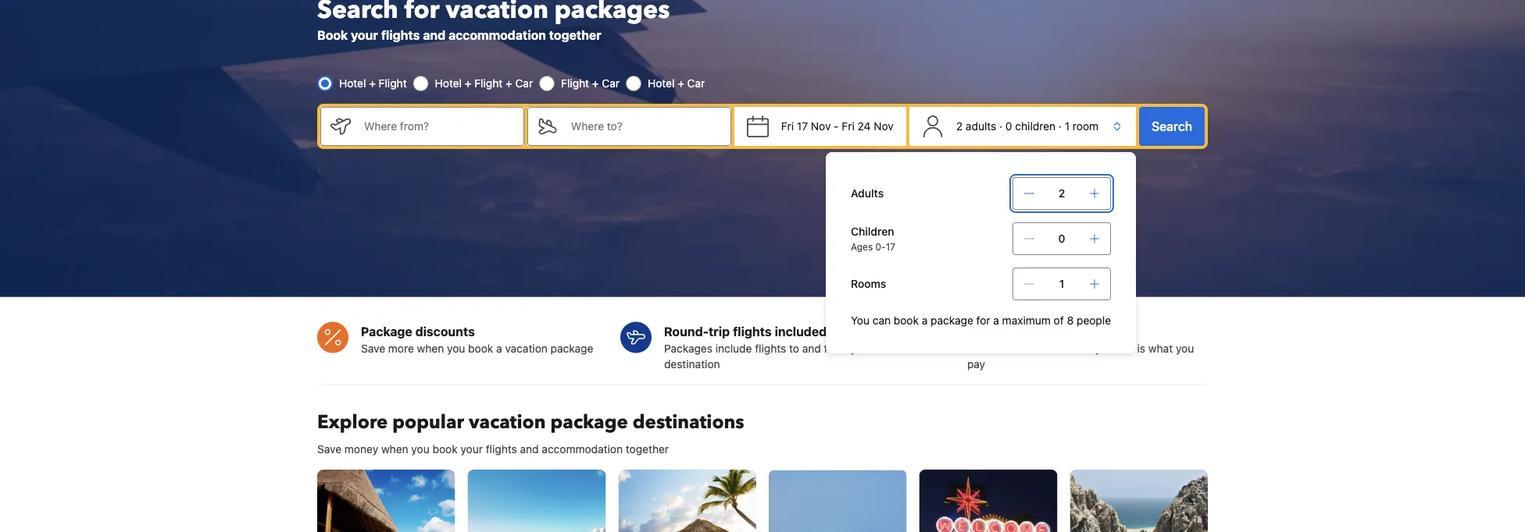 Task type: describe. For each thing, give the bounding box(es) containing it.
Where from? field
[[352, 107, 524, 146]]

17 inside children ages 0-17
[[886, 241, 896, 252]]

trip
[[709, 324, 730, 339]]

2 horizontal spatial a
[[993, 314, 999, 327]]

fri 17 nov - fri 24 nov
[[781, 120, 894, 133]]

you inside package discounts save more when you book a vacation package
[[447, 342, 465, 355]]

together inside explore popular vacation package destinations save money when you book your flights and accommodation together
[[626, 443, 669, 456]]

room
[[1073, 120, 1099, 133]]

and inside explore popular vacation package destinations save money when you book your flights and accommodation together
[[520, 443, 539, 456]]

+ for hotel + flight
[[369, 77, 376, 90]]

2 for 2 adults · 0 children · 1 room
[[956, 120, 963, 133]]

0 vertical spatial 0
[[1006, 120, 1012, 133]]

1 nov from the left
[[811, 120, 831, 133]]

discounts
[[415, 324, 475, 339]]

0 vertical spatial accommodation
[[449, 28, 546, 43]]

search
[[1152, 119, 1192, 134]]

car for hotel + car
[[687, 77, 705, 90]]

3 + from the left
[[506, 77, 512, 90]]

book
[[317, 28, 348, 43]]

when inside package discounts save more when you book a vacation package
[[417, 342, 444, 355]]

hotel + car
[[648, 77, 705, 90]]

hidden
[[987, 324, 1029, 339]]

fees
[[1032, 324, 1058, 339]]

round-trip flights included packages include flights to and from your destination
[[664, 324, 873, 371]]

accommodation inside explore popular vacation package destinations save money when you book your flights and accommodation together
[[542, 443, 623, 456]]

when inside explore popular vacation package destinations save money when you book your flights and accommodation together
[[381, 443, 408, 456]]

1 · from the left
[[999, 120, 1003, 133]]

hotel + flight
[[339, 77, 407, 90]]

is
[[1137, 342, 1145, 355]]

you right is
[[1176, 342, 1194, 355]]

taxes
[[983, 342, 1010, 355]]

+ for hotel + car
[[678, 77, 684, 90]]

0 horizontal spatial together
[[549, 28, 602, 43]]

your for destinations
[[461, 443, 483, 456]]

vacation inside package discounts save more when you book a vacation package
[[505, 342, 548, 355]]

search button
[[1139, 107, 1205, 146]]

to
[[789, 342, 799, 355]]

rooms
[[851, 278, 886, 291]]

included inside round-trip flights included packages include flights to and from your destination
[[775, 324, 827, 339]]

package
[[361, 324, 412, 339]]

pay
[[967, 358, 985, 371]]

package inside explore popular vacation package destinations save money when you book your flights and accommodation together
[[550, 410, 628, 436]]

0 vertical spatial package
[[931, 314, 973, 327]]

explore popular vacation package destinations save money when you book your flights and accommodation together
[[317, 410, 744, 456]]

1 vertical spatial 1
[[1059, 278, 1064, 291]]

vacation inside explore popular vacation package destinations save money when you book your flights and accommodation together
[[469, 410, 546, 436]]

2 horizontal spatial book
[[894, 314, 919, 327]]

destinations
[[633, 410, 744, 436]]

–
[[1059, 342, 1065, 355]]

2 adults · 0 children · 1 room
[[956, 120, 1099, 133]]

see
[[1116, 342, 1134, 355]]

Where to? field
[[559, 107, 731, 146]]

2 what from the left
[[1148, 342, 1173, 355]]

0 horizontal spatial and
[[423, 28, 446, 43]]

save inside explore popular vacation package destinations save money when you book your flights and accommodation together
[[317, 443, 342, 456]]

2 for 2
[[1059, 187, 1065, 200]]

1 what from the left
[[1068, 342, 1092, 355]]

all
[[967, 342, 980, 355]]

book inside package discounts save more when you book a vacation package
[[468, 342, 493, 355]]

8
[[1067, 314, 1074, 327]]

0 vertical spatial 1
[[1065, 120, 1070, 133]]

of
[[1054, 314, 1064, 327]]

adults
[[966, 120, 996, 133]]

hotel + flight + car
[[435, 77, 533, 90]]

save inside package discounts save more when you book a vacation package
[[361, 342, 385, 355]]

package inside package discounts save more when you book a vacation package
[[551, 342, 593, 355]]

money
[[344, 443, 378, 456]]

and inside round-trip flights included packages include flights to and from your destination
[[802, 342, 821, 355]]



Task type: locate. For each thing, give the bounding box(es) containing it.
1 horizontal spatial fri
[[842, 120, 855, 133]]

2 car from the left
[[602, 77, 620, 90]]

1 left room at right
[[1065, 120, 1070, 133]]

vacation
[[505, 342, 548, 355], [469, 410, 546, 436]]

book your flights and accommodation together
[[317, 28, 602, 43]]

1 vertical spatial included
[[1013, 342, 1056, 355]]

0 horizontal spatial 2
[[956, 120, 963, 133]]

included
[[775, 324, 827, 339], [1013, 342, 1056, 355]]

1 fri from the left
[[781, 120, 794, 133]]

your down popular
[[461, 443, 483, 456]]

what right is
[[1148, 342, 1173, 355]]

2 horizontal spatial and
[[802, 342, 821, 355]]

2 vertical spatial and
[[520, 443, 539, 456]]

adults
[[851, 187, 884, 200]]

1 horizontal spatial together
[[626, 443, 669, 456]]

more
[[388, 342, 414, 355]]

1 vertical spatial your
[[850, 342, 873, 355]]

1
[[1065, 120, 1070, 133], [1059, 278, 1064, 291]]

together
[[549, 28, 602, 43], [626, 443, 669, 456]]

1 vertical spatial and
[[802, 342, 821, 355]]

2 left adults
[[956, 120, 963, 133]]

1 vertical spatial 0
[[1058, 232, 1065, 245]]

2 horizontal spatial car
[[687, 77, 705, 90]]

hotel down book
[[339, 77, 366, 90]]

children ages 0-17
[[851, 225, 896, 252]]

and
[[423, 28, 446, 43], [802, 342, 821, 355], [520, 443, 539, 456]]

0 vertical spatial 2
[[956, 120, 963, 133]]

you down discounts
[[447, 342, 465, 355]]

included down 'fees' at the bottom right of page
[[1013, 342, 1056, 355]]

0
[[1006, 120, 1012, 133], [1058, 232, 1065, 245]]

include
[[715, 342, 752, 355]]

0 vertical spatial when
[[417, 342, 444, 355]]

1 up of
[[1059, 278, 1064, 291]]

flight for hotel + flight + car
[[475, 77, 503, 90]]

together down destinations
[[626, 443, 669, 456]]

1 horizontal spatial what
[[1148, 342, 1173, 355]]

1 horizontal spatial book
[[468, 342, 493, 355]]

ages
[[851, 241, 873, 252]]

package discounts save more when you book a vacation package
[[361, 324, 593, 355]]

0 vertical spatial together
[[549, 28, 602, 43]]

0 horizontal spatial nov
[[811, 120, 831, 133]]

when
[[417, 342, 444, 355], [381, 443, 408, 456]]

package
[[931, 314, 973, 327], [551, 342, 593, 355], [550, 410, 628, 436]]

2 horizontal spatial your
[[850, 342, 873, 355]]

5 + from the left
[[678, 77, 684, 90]]

0 horizontal spatial fri
[[781, 120, 794, 133]]

what
[[1068, 342, 1092, 355], [1148, 342, 1173, 355]]

your for packages
[[850, 342, 873, 355]]

fri
[[781, 120, 794, 133], [842, 120, 855, 133]]

0 vertical spatial included
[[775, 324, 827, 339]]

2 fri from the left
[[842, 120, 855, 133]]

0 horizontal spatial car
[[515, 77, 533, 90]]

0 horizontal spatial your
[[351, 28, 378, 43]]

1 horizontal spatial nov
[[874, 120, 894, 133]]

you can book a package for a maximum of 8 people
[[851, 314, 1111, 327]]

0 vertical spatial save
[[361, 342, 385, 355]]

0 horizontal spatial 0
[[1006, 120, 1012, 133]]

included up to
[[775, 324, 827, 339]]

2 + from the left
[[465, 77, 472, 90]]

maximum
[[1002, 314, 1051, 327]]

what right – on the bottom right of the page
[[1068, 342, 1092, 355]]

together up "flight + car"
[[549, 28, 602, 43]]

· right adults
[[999, 120, 1003, 133]]

1 vertical spatial save
[[317, 443, 342, 456]]

fri right - at the right top
[[842, 120, 855, 133]]

1 horizontal spatial ·
[[1059, 120, 1062, 133]]

packages
[[664, 342, 713, 355]]

1 horizontal spatial included
[[1013, 342, 1056, 355]]

book right the can
[[894, 314, 919, 327]]

your
[[351, 28, 378, 43], [850, 342, 873, 355], [461, 443, 483, 456]]

0 vertical spatial 17
[[797, 120, 808, 133]]

1 horizontal spatial and
[[520, 443, 539, 456]]

0 horizontal spatial when
[[381, 443, 408, 456]]

0 horizontal spatial book
[[432, 443, 458, 456]]

+
[[369, 77, 376, 90], [465, 77, 472, 90], [506, 77, 512, 90], [592, 77, 599, 90], [678, 77, 684, 90]]

17 left - at the right top
[[797, 120, 808, 133]]

your right book
[[351, 28, 378, 43]]

you
[[447, 342, 465, 355], [1095, 342, 1114, 355], [1176, 342, 1194, 355], [411, 443, 430, 456]]

for
[[976, 314, 990, 327]]

save down package on the bottom
[[361, 342, 385, 355]]

hotel up where from? field
[[435, 77, 462, 90]]

save left "money" on the left of page
[[317, 443, 342, 456]]

popular
[[392, 410, 464, 436]]

· right children
[[1059, 120, 1062, 133]]

0 horizontal spatial save
[[317, 443, 342, 456]]

book
[[894, 314, 919, 327], [468, 342, 493, 355], [432, 443, 458, 456]]

2 flight from the left
[[475, 77, 503, 90]]

1 car from the left
[[515, 77, 533, 90]]

2 vertical spatial book
[[432, 443, 458, 456]]

1 horizontal spatial 17
[[886, 241, 896, 252]]

·
[[999, 120, 1003, 133], [1059, 120, 1062, 133]]

2 nov from the left
[[874, 120, 894, 133]]

children
[[851, 225, 894, 238]]

2 vertical spatial package
[[550, 410, 628, 436]]

hotel for hotel + car
[[648, 77, 675, 90]]

1 vertical spatial when
[[381, 443, 408, 456]]

book down discounts
[[468, 342, 493, 355]]

1 vertical spatial book
[[468, 342, 493, 355]]

2 · from the left
[[1059, 120, 1062, 133]]

1 horizontal spatial 0
[[1058, 232, 1065, 245]]

included inside the 'no hidden fees all taxes included – what you see is what you pay'
[[1013, 342, 1056, 355]]

flights inside explore popular vacation package destinations save money when you book your flights and accommodation together
[[486, 443, 517, 456]]

when right "money" on the left of page
[[381, 443, 408, 456]]

from
[[824, 342, 848, 355]]

a inside package discounts save more when you book a vacation package
[[496, 342, 502, 355]]

0-
[[876, 241, 886, 252]]

0 horizontal spatial flight
[[379, 77, 407, 90]]

1 vertical spatial accommodation
[[542, 443, 623, 456]]

car
[[515, 77, 533, 90], [602, 77, 620, 90], [687, 77, 705, 90]]

book down popular
[[432, 443, 458, 456]]

3 flight from the left
[[561, 77, 589, 90]]

2 down 2 adults · 0 children · 1 room in the right of the page
[[1059, 187, 1065, 200]]

hotel up "where to?" field
[[648, 77, 675, 90]]

hotel for hotel + flight + car
[[435, 77, 462, 90]]

24
[[858, 120, 871, 133]]

car for flight + car
[[602, 77, 620, 90]]

you down popular
[[411, 443, 430, 456]]

can
[[873, 314, 891, 327]]

fri left - at the right top
[[781, 120, 794, 133]]

2 horizontal spatial hotel
[[648, 77, 675, 90]]

0 horizontal spatial hotel
[[339, 77, 366, 90]]

save
[[361, 342, 385, 355], [317, 443, 342, 456]]

0 horizontal spatial what
[[1068, 342, 1092, 355]]

0 horizontal spatial a
[[496, 342, 502, 355]]

1 vertical spatial package
[[551, 342, 593, 355]]

1 vertical spatial vacation
[[469, 410, 546, 436]]

0 vertical spatial your
[[351, 28, 378, 43]]

1 vertical spatial together
[[626, 443, 669, 456]]

1 vertical spatial 2
[[1059, 187, 1065, 200]]

+ for hotel + flight + car
[[465, 77, 472, 90]]

3 hotel from the left
[[648, 77, 675, 90]]

0 horizontal spatial included
[[775, 324, 827, 339]]

destination
[[664, 358, 720, 371]]

0 horizontal spatial ·
[[999, 120, 1003, 133]]

hotel
[[339, 77, 366, 90], [435, 77, 462, 90], [648, 77, 675, 90]]

no hidden fees all taxes included – what you see is what you pay
[[967, 324, 1194, 371]]

2
[[956, 120, 963, 133], [1059, 187, 1065, 200]]

nov right 24
[[874, 120, 894, 133]]

hotel for hotel + flight
[[339, 77, 366, 90]]

explore
[[317, 410, 388, 436]]

your inside round-trip flights included packages include flights to and from your destination
[[850, 342, 873, 355]]

you
[[851, 314, 870, 327]]

2 vertical spatial your
[[461, 443, 483, 456]]

1 horizontal spatial flight
[[475, 77, 503, 90]]

people
[[1077, 314, 1111, 327]]

your inside explore popular vacation package destinations save money when you book your flights and accommodation together
[[461, 443, 483, 456]]

1 horizontal spatial when
[[417, 342, 444, 355]]

4 + from the left
[[592, 77, 599, 90]]

0 vertical spatial book
[[894, 314, 919, 327]]

a
[[922, 314, 928, 327], [993, 314, 999, 327], [496, 342, 502, 355]]

1 vertical spatial 17
[[886, 241, 896, 252]]

1 + from the left
[[369, 77, 376, 90]]

0 vertical spatial vacation
[[505, 342, 548, 355]]

17
[[797, 120, 808, 133], [886, 241, 896, 252]]

1 horizontal spatial car
[[602, 77, 620, 90]]

you left 'see'
[[1095, 342, 1114, 355]]

1 flight from the left
[[379, 77, 407, 90]]

round-
[[664, 324, 709, 339]]

0 vertical spatial and
[[423, 28, 446, 43]]

1 horizontal spatial save
[[361, 342, 385, 355]]

accommodation
[[449, 28, 546, 43], [542, 443, 623, 456]]

book inside explore popular vacation package destinations save money when you book your flights and accommodation together
[[432, 443, 458, 456]]

2 horizontal spatial flight
[[561, 77, 589, 90]]

1 horizontal spatial hotel
[[435, 77, 462, 90]]

1 horizontal spatial your
[[461, 443, 483, 456]]

no
[[967, 324, 984, 339]]

when down discounts
[[417, 342, 444, 355]]

flight + car
[[561, 77, 620, 90]]

17 down children
[[886, 241, 896, 252]]

1 horizontal spatial 2
[[1059, 187, 1065, 200]]

flights
[[381, 28, 420, 43], [733, 324, 772, 339], [755, 342, 786, 355], [486, 443, 517, 456]]

1 hotel from the left
[[339, 77, 366, 90]]

3 car from the left
[[687, 77, 705, 90]]

children
[[1015, 120, 1056, 133]]

-
[[834, 120, 839, 133]]

your right from
[[850, 342, 873, 355]]

1 horizontal spatial a
[[922, 314, 928, 327]]

you inside explore popular vacation package destinations save money when you book your flights and accommodation together
[[411, 443, 430, 456]]

+ for flight + car
[[592, 77, 599, 90]]

nov
[[811, 120, 831, 133], [874, 120, 894, 133]]

2 hotel from the left
[[435, 77, 462, 90]]

0 horizontal spatial 17
[[797, 120, 808, 133]]

flight for hotel + flight
[[379, 77, 407, 90]]

flight
[[379, 77, 407, 90], [475, 77, 503, 90], [561, 77, 589, 90]]

nov left - at the right top
[[811, 120, 831, 133]]



Task type: vqa. For each thing, say whether or not it's contained in the screenshot.
the Book on the left
yes



